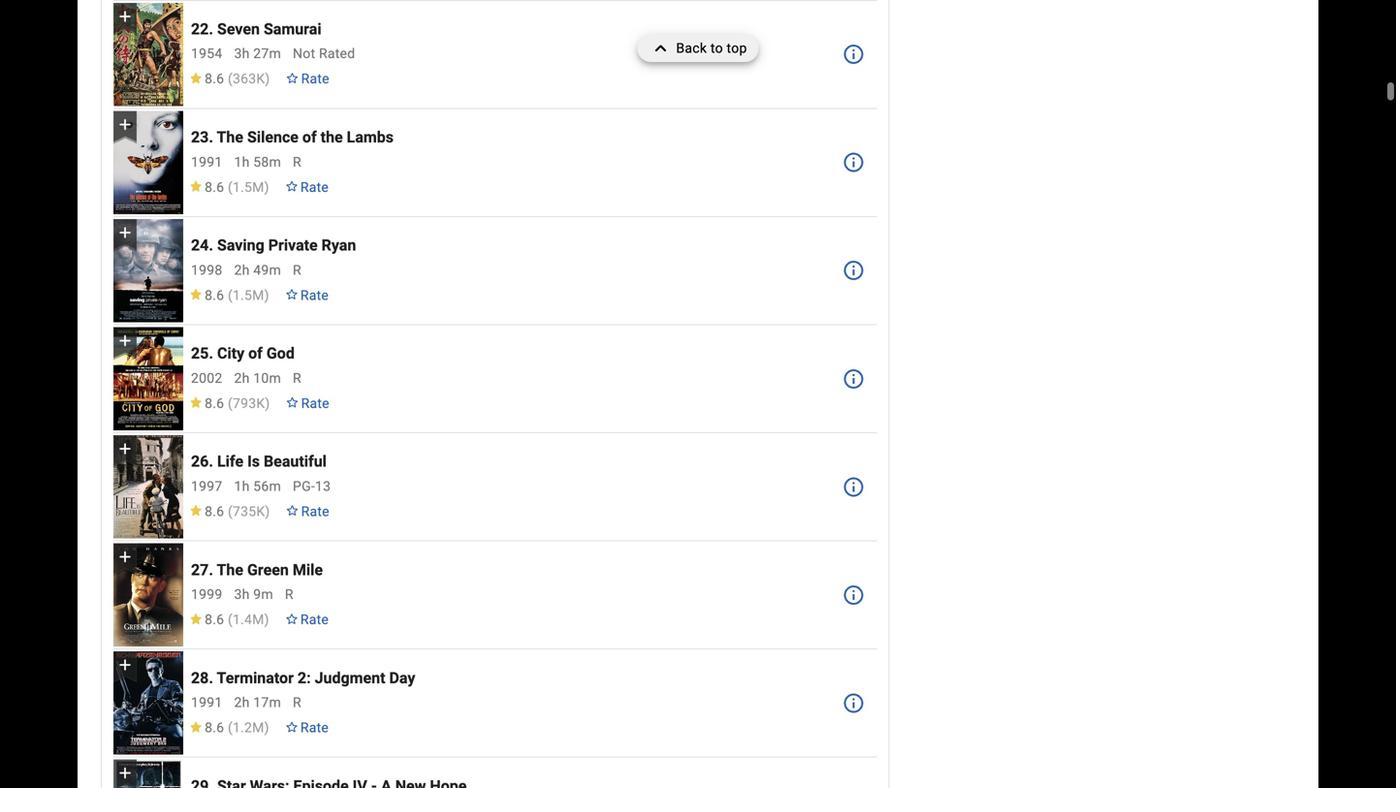 Task type: describe. For each thing, give the bounding box(es) containing it.
1997
[[191, 479, 223, 495]]

2h for city
[[234, 370, 250, 386]]

star inline image for 22.
[[189, 73, 203, 84]]

star border inline image for ryan
[[285, 289, 299, 300]]

top
[[727, 40, 747, 56]]

1h for life
[[234, 479, 250, 495]]

28. terminator 2: judgment day
[[191, 669, 416, 688]]

1h 56m
[[234, 479, 281, 495]]

8.6 ( 1.5m ) for saving
[[205, 287, 269, 303]]

25. city of god link
[[191, 345, 295, 363]]

jodie foster in the silence of the lambs (1991) image
[[113, 111, 183, 214]]

8.6 ( 793k )
[[205, 396, 270, 412]]

is
[[247, 453, 260, 471]]

tom hanks, matt damon, tom sizemore, and edward burns in saving private ryan (1998) image
[[113, 219, 183, 322]]

( for 25.
[[228, 396, 233, 412]]

2h for saving
[[234, 262, 250, 278]]

6 add image from the top
[[115, 764, 135, 784]]

lambs
[[347, 128, 394, 147]]

rate button for mile
[[277, 603, 337, 638]]

1954
[[191, 46, 223, 62]]

add image for 28.
[[115, 656, 135, 675]]

) for 2:
[[264, 720, 269, 736]]

2002
[[191, 370, 223, 386]]

day
[[389, 669, 416, 688]]

8.6 for 23.
[[205, 179, 224, 195]]

see more information about terminator 2: judgment day image
[[842, 692, 866, 715]]

8.6 for 27.
[[205, 612, 224, 628]]

26. life is beautiful link
[[191, 453, 327, 471]]

) for green
[[264, 612, 269, 628]]

back to top
[[677, 40, 747, 56]]

star border inline image for mile
[[285, 614, 299, 625]]

735k
[[233, 504, 265, 520]]

23. the silence of the lambs link
[[191, 128, 394, 147]]

1.5m for saving
[[233, 287, 264, 303]]

10m
[[253, 370, 281, 386]]

seven
[[217, 20, 260, 38]]

rate for beautiful
[[301, 504, 330, 520]]

beautiful
[[264, 453, 327, 471]]

23. the silence of the lambs
[[191, 128, 394, 147]]

back to top button
[[638, 35, 759, 62]]

rate button for of
[[277, 170, 337, 205]]

8 group from the top
[[113, 760, 183, 789]]

25.
[[191, 345, 213, 363]]

1.5m for the
[[233, 179, 264, 195]]

private
[[268, 236, 318, 255]]

793k
[[233, 396, 265, 412]]

9m
[[253, 587, 273, 603]]

imdb rating: 8.6 element for 28.
[[189, 720, 269, 736]]

group for 28. terminator 2: judgment day
[[113, 652, 183, 755]]

23.
[[191, 128, 213, 147]]

3h for the
[[234, 587, 250, 603]]

( for 22.
[[228, 71, 233, 87]]

see more information about life is beautiful image
[[842, 476, 866, 499]]

( for 26.
[[228, 504, 233, 520]]

28. terminator 2: judgment day link
[[191, 669, 416, 688]]

rate button for ryan
[[277, 278, 337, 313]]

1991 for 28.
[[191, 695, 223, 711]]

1.2m
[[233, 720, 264, 736]]

movie poster image
[[113, 544, 183, 647]]

star inline image for 26. life is beautiful
[[189, 506, 203, 516]]

8.6 ( 1.4m )
[[205, 612, 269, 628]]

rate right star border inline image
[[301, 71, 330, 87]]

pg-
[[293, 479, 315, 495]]

25. city of god
[[191, 345, 295, 363]]

the
[[321, 128, 343, 147]]

0 horizontal spatial of
[[248, 345, 263, 363]]

1 horizontal spatial of
[[303, 128, 317, 147]]

ryan
[[322, 236, 356, 255]]

pg-13
[[293, 479, 331, 495]]

add image for 22. seven samurai
[[115, 7, 135, 26]]

r for of
[[293, 154, 302, 170]]

26. life is beautiful
[[191, 453, 327, 471]]

363k
[[233, 71, 265, 87]]

see more information about saving private ryan image
[[842, 259, 866, 282]]

star border inline image for judgment
[[285, 722, 299, 733]]

judgment
[[315, 669, 386, 688]]

24. saving private ryan link
[[191, 236, 356, 255]]

8.6 ( 735k )
[[205, 504, 270, 520]]

arnold schwarzenegger in terminator 2: judgment day (1991) image
[[113, 652, 183, 755]]

see more information about seven samurai image
[[842, 43, 866, 66]]

17m
[[253, 695, 281, 711]]

( for 24.
[[228, 287, 233, 303]]

r for ryan
[[293, 262, 302, 278]]

see more information about the green mile image
[[842, 584, 866, 607]]



Task type: locate. For each thing, give the bounding box(es) containing it.
star inline image down 1998
[[189, 289, 203, 300]]

green
[[247, 561, 289, 579]]

star border inline image down "pg-"
[[286, 506, 299, 516]]

22. seven samurai
[[191, 20, 322, 38]]

1 8.6 ( 1.5m ) from the top
[[205, 179, 269, 195]]

see more information about city of god image
[[842, 367, 866, 391]]

1 imdb rating: 8.6 element from the top
[[189, 71, 270, 87]]

star inline image down 1999
[[189, 614, 203, 625]]

rate button for god
[[278, 386, 337, 421]]

1 vertical spatial star inline image
[[189, 614, 203, 625]]

r down god
[[293, 370, 302, 386]]

) for samurai
[[265, 71, 270, 87]]

of right city
[[248, 345, 263, 363]]

1.5m
[[233, 179, 264, 195], [233, 287, 264, 303]]

star inline image down 1997
[[189, 506, 203, 516]]

7 8.6 from the top
[[205, 720, 224, 736]]

rate down mile
[[301, 612, 329, 628]]

inhabitants of belo vale boa morte and cidade de congonhas and paige ellens in city of god (2002) image
[[113, 327, 183, 431]]

group left 1954 on the left top
[[113, 3, 183, 106]]

2h down saving
[[234, 262, 250, 278]]

star border inline image
[[286, 73, 299, 84]]

0 vertical spatial 1991
[[191, 154, 223, 170]]

star inline image down 23.
[[189, 181, 203, 192]]

star inline image for 24. saving private ryan
[[189, 289, 203, 300]]

8.6 ( 1.2m )
[[205, 720, 269, 736]]

group left 23.
[[113, 111, 183, 214]]

1991
[[191, 154, 223, 170], [191, 695, 223, 711]]

1h 58m
[[234, 154, 281, 170]]

0 vertical spatial add image
[[115, 331, 135, 351]]

star border inline image
[[285, 181, 299, 192], [285, 289, 299, 300], [286, 397, 299, 408], [286, 506, 299, 516], [285, 614, 299, 625], [285, 722, 299, 733]]

0 vertical spatial 3h
[[234, 46, 250, 62]]

5 imdb rating: 8.6 element from the top
[[189, 504, 270, 520]]

1991 for 23.
[[191, 154, 223, 170]]

8.6 for 25.
[[205, 396, 224, 412]]

) down 17m
[[264, 720, 269, 736]]

the right 23.
[[217, 128, 243, 147]]

add image for 27. the green mile
[[115, 548, 135, 567]]

star border inline image right 1.2m
[[285, 722, 299, 733]]

group for 24. saving private ryan
[[113, 219, 183, 323]]

2 3h from the top
[[234, 587, 250, 603]]

1 1.5m from the top
[[233, 179, 264, 195]]

rate for of
[[301, 179, 329, 195]]

2h for terminator
[[234, 695, 250, 711]]

2 add image from the top
[[115, 656, 135, 675]]

24.
[[191, 236, 213, 255]]

star inline image left 8.6 ( 1.2m )
[[189, 722, 203, 733]]

) down "58m"
[[264, 179, 269, 195]]

7 group from the top
[[113, 652, 183, 755]]

star border inline image right the 793k
[[286, 397, 299, 408]]

4 imdb rating: 8.6 element from the top
[[189, 396, 270, 412]]

star inline image for 28. terminator 2: judgment day
[[189, 722, 203, 733]]

imdb rating: 8.6 element for 24.
[[189, 287, 269, 303]]

group left 1998
[[113, 219, 183, 323]]

star border inline image for god
[[286, 397, 299, 408]]

2 1991 from the top
[[191, 695, 223, 711]]

8.6 for 28.
[[205, 720, 224, 736]]

star border inline image right 1.4m
[[285, 614, 299, 625]]

) down 56m
[[265, 504, 270, 520]]

1999
[[191, 587, 223, 603]]

8.6 down 1954 on the left top
[[205, 71, 224, 87]]

) down 10m
[[265, 396, 270, 412]]

1 vertical spatial 3h
[[234, 587, 250, 603]]

rate for god
[[301, 396, 330, 412]]

imdb rating: 8.6 element for 22.
[[189, 71, 270, 87]]

1 vertical spatial of
[[248, 345, 263, 363]]

imdb rating: 8.6 element down 1997
[[189, 504, 270, 520]]

star border inline image down 23. the silence of the lambs link
[[285, 181, 299, 192]]

1h left 56m
[[234, 479, 250, 495]]

the
[[217, 128, 243, 147], [217, 561, 243, 579]]

3 imdb rating: 8.6 element from the top
[[189, 287, 269, 303]]

3h
[[234, 46, 250, 62], [234, 587, 250, 603]]

1998
[[191, 262, 223, 278]]

1 star inline image from the top
[[189, 181, 203, 192]]

group for 22. seven samurai
[[113, 3, 183, 106]]

terminator
[[217, 669, 294, 688]]

2 8.6 from the top
[[205, 179, 224, 195]]

0 vertical spatial the
[[217, 128, 243, 147]]

2h left 17m
[[234, 695, 250, 711]]

add image down inhabitants of belo vale boa morte and cidade de congonhas and paige ellens in city of god (2002) 'image' on the left of page
[[115, 439, 135, 459]]

28.
[[191, 669, 213, 688]]

rate for judgment
[[301, 720, 329, 736]]

3 8.6 from the top
[[205, 287, 224, 303]]

rate down 2:
[[301, 720, 329, 736]]

2 8.6 ( 1.5m ) from the top
[[205, 287, 269, 303]]

imdb rating: 8.6 element down 1954 on the left top
[[189, 71, 270, 87]]

27m
[[253, 46, 281, 62]]

56m
[[253, 479, 281, 495]]

add image down "movie poster" image
[[115, 656, 135, 675]]

star border inline image for beautiful
[[286, 506, 299, 516]]

) down 9m
[[264, 612, 269, 628]]

2h 10m
[[234, 370, 281, 386]]

1 vertical spatial 1h
[[234, 479, 250, 495]]

r for mile
[[285, 587, 294, 603]]

8.6
[[205, 71, 224, 87], [205, 179, 224, 195], [205, 287, 224, 303], [205, 396, 224, 412], [205, 504, 224, 520], [205, 612, 224, 628], [205, 720, 224, 736]]

group for 23. the silence of the lambs
[[113, 111, 183, 214]]

8.6 ( 1.5m ) down 2h 49m
[[205, 287, 269, 303]]

1.5m down 2h 49m
[[233, 287, 264, 303]]

1h for the
[[234, 154, 250, 170]]

22. seven samurai link
[[191, 20, 322, 39]]

8.6 down 1997
[[205, 504, 224, 520]]

0 vertical spatial 2h
[[234, 262, 250, 278]]

2 add image from the top
[[115, 115, 135, 134]]

) left star border inline image
[[265, 71, 270, 87]]

( for 28.
[[228, 720, 233, 736]]

8.6 for 26.
[[205, 504, 224, 520]]

rated
[[319, 46, 355, 62]]

to
[[711, 40, 723, 56]]

add image
[[115, 331, 135, 351], [115, 656, 135, 675]]

27. the green mile link
[[191, 561, 323, 580]]

3 star inline image from the top
[[189, 397, 203, 408]]

26.
[[191, 453, 213, 471]]

6 8.6 from the top
[[205, 612, 224, 628]]

5 ( from the top
[[228, 504, 233, 520]]

city
[[217, 345, 245, 363]]

1 vertical spatial 1.5m
[[233, 287, 264, 303]]

star inline image down 2002
[[189, 397, 203, 408]]

2h 49m
[[234, 262, 281, 278]]

saving
[[217, 236, 265, 255]]

star inline image for 23. the silence of the lambs
[[189, 181, 203, 192]]

imdb rating: 8.6 element down 1h 58m on the top
[[189, 179, 269, 195]]

2:
[[298, 669, 311, 688]]

imdb rating: 8.6 element for 27.
[[189, 612, 269, 628]]

rate button
[[278, 62, 337, 97], [277, 170, 337, 205], [277, 278, 337, 313], [278, 386, 337, 421], [278, 495, 337, 530], [277, 603, 337, 638], [277, 711, 337, 746]]

8.6 ( 1.5m ) for the
[[205, 179, 269, 195]]

6 group from the top
[[113, 544, 183, 647]]

1h
[[234, 154, 250, 170], [234, 479, 250, 495]]

rate for mile
[[301, 612, 329, 628]]

samurai
[[264, 20, 322, 38]]

6 ( from the top
[[228, 612, 233, 628]]

rate down the at the top left of page
[[301, 179, 329, 195]]

0 vertical spatial 1h
[[234, 154, 250, 170]]

58m
[[253, 154, 281, 170]]

22.
[[191, 20, 213, 38]]

r for god
[[293, 370, 302, 386]]

5 8.6 from the top
[[205, 504, 224, 520]]

r down private
[[293, 262, 302, 278]]

2h
[[234, 262, 250, 278], [234, 370, 250, 386], [234, 695, 250, 711]]

7 imdb rating: 8.6 element from the top
[[189, 720, 269, 736]]

group for 26. life is beautiful
[[113, 436, 183, 539]]

add image for 23. the silence of the lambs
[[115, 115, 135, 134]]

star border inline image for of
[[285, 181, 299, 192]]

( for 27.
[[228, 612, 233, 628]]

silence
[[247, 128, 299, 147]]

1 vertical spatial 8.6 ( 1.5m )
[[205, 287, 269, 303]]

7 ( from the top
[[228, 720, 233, 736]]

imdb rating: 8.6 element down 1999
[[189, 612, 269, 628]]

group for 27. the green mile
[[113, 544, 183, 647]]

1 vertical spatial the
[[217, 561, 243, 579]]

imdb rating: 8.6 element
[[189, 71, 270, 87], [189, 179, 269, 195], [189, 287, 269, 303], [189, 396, 270, 412], [189, 504, 270, 520], [189, 612, 269, 628], [189, 720, 269, 736]]

1 8.6 from the top
[[205, 71, 224, 87]]

group left 1997
[[113, 436, 183, 539]]

24. saving private ryan
[[191, 236, 356, 255]]

2 ( from the top
[[228, 179, 233, 195]]

3h down seven
[[234, 46, 250, 62]]

r down 23. the silence of the lambs link
[[293, 154, 302, 170]]

rate down pg-13
[[301, 504, 330, 520]]

1 add image from the top
[[115, 7, 135, 26]]

3h 9m
[[234, 587, 273, 603]]

3 add image from the top
[[115, 223, 135, 242]]

group down the arnold schwarzenegger in terminator 2: judgment day (1991) image
[[113, 760, 183, 789]]

) down 49m on the left
[[264, 287, 269, 303]]

5 group from the top
[[113, 436, 183, 539]]

0 vertical spatial 8.6 ( 1.5m )
[[205, 179, 269, 195]]

imdb rating: 8.6 element down 2002
[[189, 396, 270, 412]]

add image down seven samurai (1954) image
[[115, 115, 135, 134]]

star border inline image down private
[[285, 289, 299, 300]]

) for private
[[264, 287, 269, 303]]

1h left "58m"
[[234, 154, 250, 170]]

1 vertical spatial add image
[[115, 656, 135, 675]]

r for judgment
[[293, 695, 302, 711]]

) for silence
[[264, 179, 269, 195]]

of
[[303, 128, 317, 147], [248, 345, 263, 363]]

4 8.6 from the top
[[205, 396, 224, 412]]

4 ( from the top
[[228, 396, 233, 412]]

anthony daniels, carrie fisher, mark hamill, james earl jones, david prowse, and kenny baker in star wars: episode iv - a new hope (1977) image
[[113, 760, 183, 789]]

8.6 ( 1.5m )
[[205, 179, 269, 195], [205, 287, 269, 303]]

rate down private
[[301, 287, 329, 303]]

group left 2002
[[113, 327, 183, 431]]

the right 27.
[[217, 561, 243, 579]]

2 group from the top
[[113, 111, 183, 214]]

4 star inline image from the top
[[189, 506, 203, 516]]

8.6 left 1.2m
[[205, 720, 224, 736]]

1 1h from the top
[[234, 154, 250, 170]]

rate button for beautiful
[[278, 495, 337, 530]]

group for 25. city of god
[[113, 327, 183, 431]]

star inline image for 27.
[[189, 614, 203, 625]]

27.
[[191, 561, 213, 579]]

2 2h from the top
[[234, 370, 250, 386]]

6 imdb rating: 8.6 element from the top
[[189, 612, 269, 628]]

group left 1999
[[113, 544, 183, 647]]

star inline image
[[189, 73, 203, 84], [189, 614, 203, 625]]

god
[[267, 345, 295, 363]]

1 the from the top
[[217, 128, 243, 147]]

) for of
[[265, 396, 270, 412]]

not
[[293, 46, 316, 62]]

8.6 ( 1.5m ) down 1h 58m on the top
[[205, 179, 269, 195]]

(
[[228, 71, 233, 87], [228, 179, 233, 195], [228, 287, 233, 303], [228, 396, 233, 412], [228, 504, 233, 520], [228, 612, 233, 628], [228, 720, 233, 736]]

see more information about the silence of the lambs image
[[842, 151, 866, 174]]

the for 23.
[[217, 128, 243, 147]]

r
[[293, 154, 302, 170], [293, 262, 302, 278], [293, 370, 302, 386], [285, 587, 294, 603], [293, 695, 302, 711]]

roberto benigni, nicoletta braschi, and giorgio cantarini in life is beautiful (1997) image
[[113, 436, 183, 539]]

imdb rating: 8.6 element for 23.
[[189, 179, 269, 195]]

0 vertical spatial of
[[303, 128, 317, 147]]

2 the from the top
[[217, 561, 243, 579]]

r down 28. terminator 2: judgment day link
[[293, 695, 302, 711]]

5 add image from the top
[[115, 548, 135, 567]]

add image down jodie foster in the silence of the lambs (1991) 'image' at the top of page
[[115, 223, 135, 242]]

1 vertical spatial 2h
[[234, 370, 250, 386]]

group left 28.
[[113, 652, 183, 755]]

3 2h from the top
[[234, 695, 250, 711]]

rate button for judgment
[[277, 711, 337, 746]]

1991 down 23.
[[191, 154, 223, 170]]

1.5m down 1h 58m on the top
[[233, 179, 264, 195]]

) for is
[[265, 504, 270, 520]]

expand less image
[[649, 35, 677, 62]]

3h 27m
[[234, 46, 281, 62]]

add image for 24. saving private ryan
[[115, 223, 135, 242]]

4 add image from the top
[[115, 439, 135, 459]]

( for 23.
[[228, 179, 233, 195]]

2 imdb rating: 8.6 element from the top
[[189, 179, 269, 195]]

1991 down 28.
[[191, 695, 223, 711]]

life
[[217, 453, 244, 471]]

1 2h from the top
[[234, 262, 250, 278]]

2 star inline image from the top
[[189, 289, 203, 300]]

seven samurai (1954) image
[[113, 3, 183, 106]]

add image down tom hanks, matt damon, tom sizemore, and edward burns in saving private ryan (1998) image
[[115, 331, 135, 351]]

add image
[[115, 7, 135, 26], [115, 115, 135, 134], [115, 223, 135, 242], [115, 439, 135, 459], [115, 548, 135, 567], [115, 764, 135, 784]]

star inline image for 25. city of god
[[189, 397, 203, 408]]

star inline image
[[189, 181, 203, 192], [189, 289, 203, 300], [189, 397, 203, 408], [189, 506, 203, 516], [189, 722, 203, 733]]

8.6 for 24.
[[205, 287, 224, 303]]

rate
[[301, 71, 330, 87], [301, 179, 329, 195], [301, 287, 329, 303], [301, 396, 330, 412], [301, 504, 330, 520], [301, 612, 329, 628], [301, 720, 329, 736]]

2 1.5m from the top
[[233, 287, 264, 303]]

not rated
[[293, 46, 355, 62]]

8.6 down 1998
[[205, 287, 224, 303]]

imdb rating: 8.6 element for 25.
[[189, 396, 270, 412]]

2h down 25. city of god link
[[234, 370, 250, 386]]

8.6 ( 363k )
[[205, 71, 270, 87]]

imdb rating: 8.6 element down 1998
[[189, 287, 269, 303]]

1 vertical spatial 1991
[[191, 695, 223, 711]]

1 3h from the top
[[234, 46, 250, 62]]

1 ( from the top
[[228, 71, 233, 87]]

)
[[265, 71, 270, 87], [264, 179, 269, 195], [264, 287, 269, 303], [265, 396, 270, 412], [265, 504, 270, 520], [264, 612, 269, 628], [264, 720, 269, 736]]

13
[[315, 479, 331, 495]]

rate for ryan
[[301, 287, 329, 303]]

3h left 9m
[[234, 587, 250, 603]]

1 star inline image from the top
[[189, 73, 203, 84]]

0 vertical spatial star inline image
[[189, 73, 203, 84]]

add image left 22.
[[115, 7, 135, 26]]

3h for seven
[[234, 46, 250, 62]]

2 vertical spatial 2h
[[234, 695, 250, 711]]

5 star inline image from the top
[[189, 722, 203, 733]]

star inline image down 1954 on the left top
[[189, 73, 203, 84]]

2h 17m
[[234, 695, 281, 711]]

8.6 down 1999
[[205, 612, 224, 628]]

of left the at the top left of page
[[303, 128, 317, 147]]

add image for 26. life is beautiful
[[115, 439, 135, 459]]

rate up beautiful
[[301, 396, 330, 412]]

8.6 down 2002
[[205, 396, 224, 412]]

1 add image from the top
[[115, 331, 135, 351]]

8.6 for 22.
[[205, 71, 224, 87]]

imdb rating: 8.6 element down 2h 17m
[[189, 720, 269, 736]]

0 vertical spatial 1.5m
[[233, 179, 264, 195]]

1 group from the top
[[113, 3, 183, 106]]

4 group from the top
[[113, 327, 183, 431]]

8.6 down 23.
[[205, 179, 224, 195]]

back
[[677, 40, 707, 56]]

group
[[113, 3, 183, 106], [113, 111, 183, 214], [113, 219, 183, 323], [113, 327, 183, 431], [113, 436, 183, 539], [113, 544, 183, 647], [113, 652, 183, 755], [113, 760, 183, 789]]

mile
[[293, 561, 323, 579]]

add image down the arnold schwarzenegger in terminator 2: judgment day (1991) image
[[115, 764, 135, 784]]

3 ( from the top
[[228, 287, 233, 303]]

add image down roberto benigni, nicoletta braschi, and giorgio cantarini in life is beautiful (1997) image
[[115, 548, 135, 567]]

1.4m
[[233, 612, 264, 628]]

add image for 25.
[[115, 331, 135, 351]]

the for 27.
[[217, 561, 243, 579]]

2 star inline image from the top
[[189, 614, 203, 625]]

2 1h from the top
[[234, 479, 250, 495]]

27. the green mile
[[191, 561, 323, 579]]

1 1991 from the top
[[191, 154, 223, 170]]

r right 9m
[[285, 587, 294, 603]]

imdb rating: 8.6 element for 26.
[[189, 504, 270, 520]]

49m
[[253, 262, 281, 278]]

3 group from the top
[[113, 219, 183, 323]]



Task type: vqa. For each thing, say whether or not it's contained in the screenshot.


